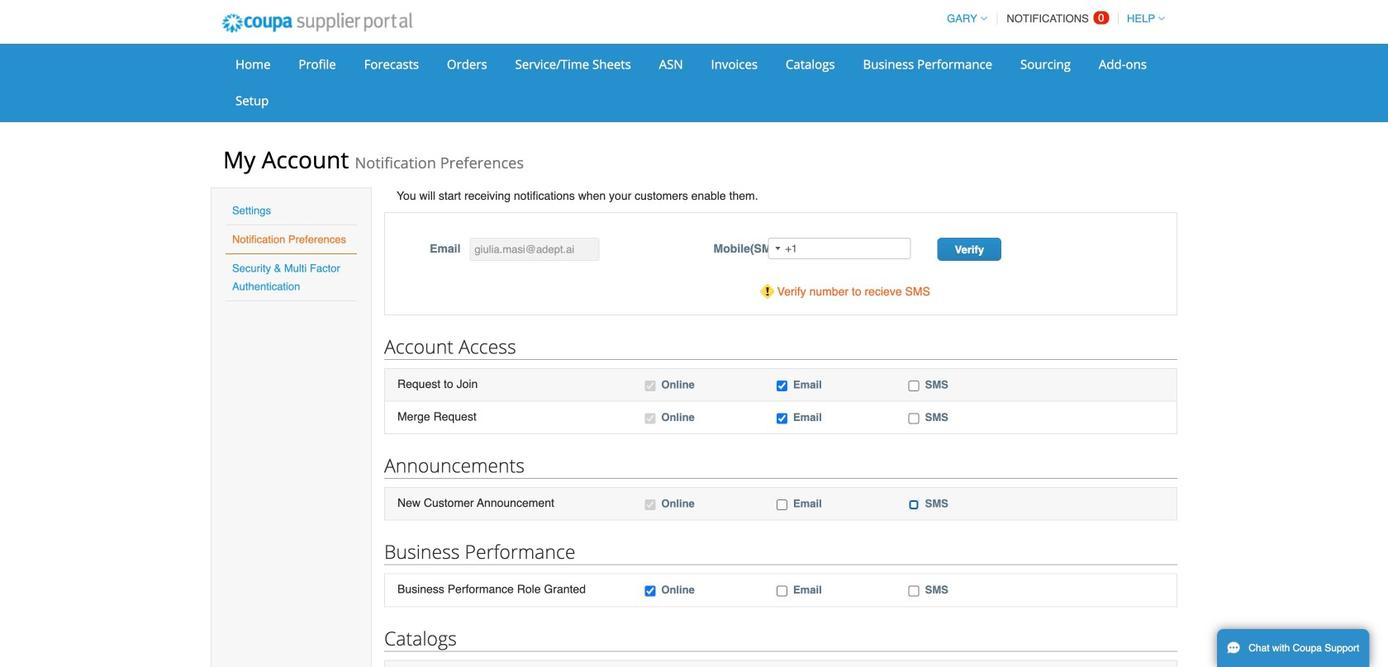Task type: describe. For each thing, give the bounding box(es) containing it.
+1 201-555-0123 text field
[[768, 238, 911, 260]]

Telephone country code field
[[769, 239, 785, 259]]



Task type: vqa. For each thing, say whether or not it's contained in the screenshot.
navigation
yes



Task type: locate. For each thing, give the bounding box(es) containing it.
None checkbox
[[777, 381, 788, 392], [909, 381, 920, 392], [777, 414, 788, 424], [909, 414, 920, 424], [777, 500, 788, 511], [645, 587, 656, 597], [777, 587, 788, 597], [909, 587, 920, 597], [777, 381, 788, 392], [909, 381, 920, 392], [777, 414, 788, 424], [909, 414, 920, 424], [777, 500, 788, 511], [645, 587, 656, 597], [777, 587, 788, 597], [909, 587, 920, 597]]

coupa supplier portal image
[[211, 2, 424, 44]]

None checkbox
[[645, 381, 656, 392], [645, 414, 656, 424], [645, 500, 656, 511], [909, 500, 920, 511], [645, 381, 656, 392], [645, 414, 656, 424], [645, 500, 656, 511], [909, 500, 920, 511]]

None text field
[[470, 238, 599, 261]]

telephone country code image
[[776, 247, 780, 250]]

navigation
[[940, 2, 1165, 35]]



